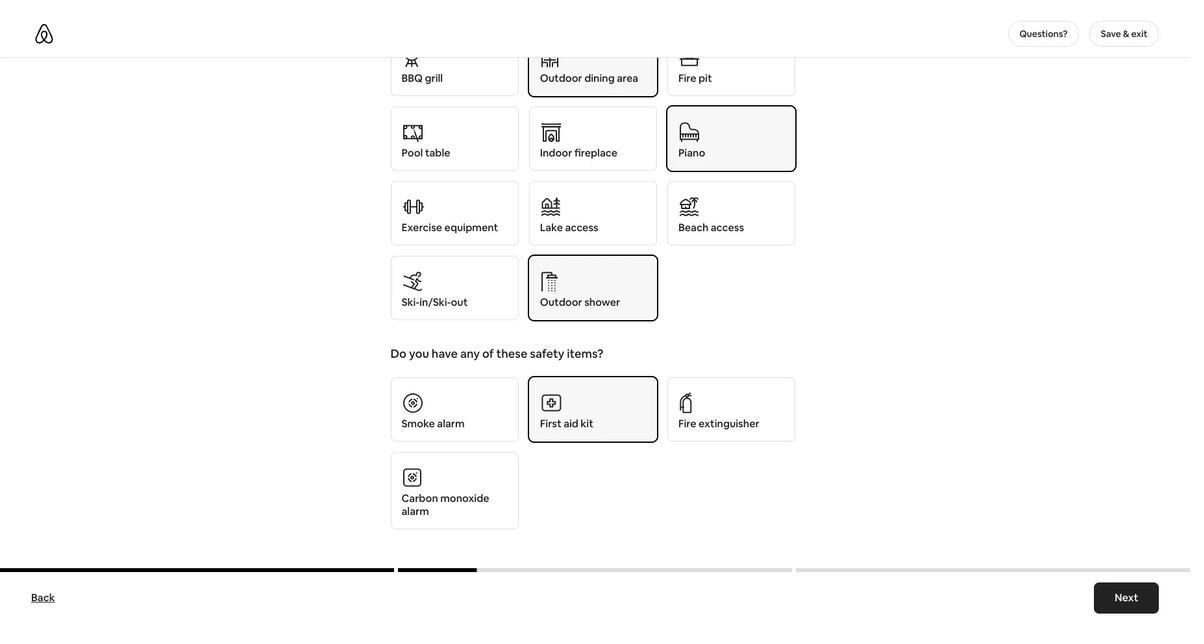 Task type: describe. For each thing, give the bounding box(es) containing it.
fire for fire pit
[[679, 71, 697, 85]]

grill
[[425, 71, 443, 85]]

exercise equipment
[[402, 221, 498, 235]]

next button
[[1095, 583, 1160, 614]]

Exercise equipment button
[[391, 181, 519, 246]]

next
[[1115, 591, 1139, 605]]

back button
[[25, 585, 61, 611]]

fireplace
[[575, 146, 618, 160]]

save & exit
[[1102, 28, 1148, 40]]

have
[[432, 346, 458, 361]]

safety
[[530, 346, 565, 361]]

Lake access button
[[529, 181, 657, 246]]

pool
[[402, 146, 423, 160]]

First aid kit button
[[529, 377, 657, 442]]

area
[[617, 71, 639, 85]]

indoor
[[540, 146, 573, 160]]

bbq
[[402, 71, 423, 85]]

pool table
[[402, 146, 451, 160]]

piano
[[679, 146, 706, 160]]

any
[[461, 346, 480, 361]]

ski-
[[402, 296, 420, 309]]

bbq grill
[[402, 71, 443, 85]]

outdoor for outdoor shower
[[540, 296, 583, 309]]

in/ski-
[[420, 296, 451, 309]]

ski-in/ski-out
[[402, 296, 468, 309]]

Ski-in/Ski-out button
[[391, 256, 519, 320]]

shower
[[585, 296, 621, 309]]

Beach access button
[[668, 181, 796, 246]]

indoor fireplace
[[540, 146, 618, 160]]

back
[[31, 591, 55, 605]]

out
[[451, 296, 468, 309]]

&
[[1124, 28, 1130, 40]]

kit
[[581, 417, 594, 431]]

items?
[[567, 346, 604, 361]]

extinguisher
[[699, 417, 760, 431]]

exit
[[1132, 28, 1148, 40]]

do you have any of these safety items?
[[391, 346, 604, 361]]

access for lake access
[[565, 221, 599, 235]]

carbon
[[402, 492, 438, 505]]

smoke
[[402, 417, 435, 431]]

beach
[[679, 221, 709, 235]]

first aid kit
[[540, 417, 594, 431]]



Task type: locate. For each thing, give the bounding box(es) containing it.
carbon monoxide alarm
[[402, 492, 490, 518]]

Smoke alarm button
[[391, 377, 519, 442]]

1 horizontal spatial alarm
[[437, 417, 465, 431]]

alarm
[[437, 417, 465, 431], [402, 505, 429, 518]]

fire for fire extinguisher
[[679, 417, 697, 431]]

exercise
[[402, 221, 442, 235]]

1 access from the left
[[565, 221, 599, 235]]

pit
[[699, 71, 712, 85]]

fire inside fire pit button
[[679, 71, 697, 85]]

Outdoor dining area button
[[529, 32, 657, 96]]

fire left pit at the top of page
[[679, 71, 697, 85]]

Carbon monoxide alarm button
[[391, 452, 519, 529]]

save
[[1102, 28, 1122, 40]]

beach access
[[679, 221, 745, 235]]

access for beach access
[[711, 221, 745, 235]]

first
[[540, 417, 562, 431]]

lake access
[[540, 221, 599, 235]]

0 horizontal spatial alarm
[[402, 505, 429, 518]]

2 outdoor from the top
[[540, 296, 583, 309]]

smoke alarm
[[402, 417, 465, 431]]

fire pit
[[679, 71, 712, 85]]

1 vertical spatial fire
[[679, 417, 697, 431]]

outdoor inside outdoor shower button
[[540, 296, 583, 309]]

outdoor left shower
[[540, 296, 583, 309]]

outdoor inside outdoor dining area button
[[540, 71, 583, 85]]

1 vertical spatial alarm
[[402, 505, 429, 518]]

access
[[565, 221, 599, 235], [711, 221, 745, 235]]

fire extinguisher
[[679, 417, 760, 431]]

fire inside fire extinguisher button
[[679, 417, 697, 431]]

Piano button
[[668, 107, 796, 171]]

1 horizontal spatial access
[[711, 221, 745, 235]]

0 vertical spatial alarm
[[437, 417, 465, 431]]

lake
[[540, 221, 563, 235]]

Pool table button
[[391, 107, 519, 171]]

table
[[425, 146, 451, 160]]

BBQ grill button
[[391, 32, 519, 96]]

monoxide
[[441, 492, 490, 505]]

outdoor
[[540, 71, 583, 85], [540, 296, 583, 309]]

outdoor left dining
[[540, 71, 583, 85]]

questions? button
[[1009, 21, 1080, 47]]

save & exit button
[[1090, 21, 1160, 47]]

aid
[[564, 417, 579, 431]]

0 horizontal spatial access
[[565, 221, 599, 235]]

0 vertical spatial outdoor
[[540, 71, 583, 85]]

1 vertical spatial outdoor
[[540, 296, 583, 309]]

2 access from the left
[[711, 221, 745, 235]]

Outdoor shower button
[[529, 256, 657, 320]]

1 fire from the top
[[679, 71, 697, 85]]

fire
[[679, 71, 697, 85], [679, 417, 697, 431]]

of
[[483, 346, 494, 361]]

Fire extinguisher button
[[668, 377, 796, 442]]

outdoor for outdoor dining area
[[540, 71, 583, 85]]

you
[[409, 346, 429, 361]]

Indoor fireplace button
[[529, 107, 657, 171]]

alarm left monoxide
[[402, 505, 429, 518]]

alarm inside "carbon monoxide alarm"
[[402, 505, 429, 518]]

access inside lake access button
[[565, 221, 599, 235]]

fire left "extinguisher"
[[679, 417, 697, 431]]

0 vertical spatial fire
[[679, 71, 697, 85]]

Fire pit button
[[668, 32, 796, 96]]

access right the beach
[[711, 221, 745, 235]]

access right lake
[[565, 221, 599, 235]]

do
[[391, 346, 407, 361]]

these
[[497, 346, 528, 361]]

equipment
[[445, 221, 498, 235]]

outdoor dining area
[[540, 71, 639, 85]]

questions?
[[1020, 28, 1068, 40]]

dining
[[585, 71, 615, 85]]

outdoor shower
[[540, 296, 621, 309]]

2 fire from the top
[[679, 417, 697, 431]]

access inside beach access button
[[711, 221, 745, 235]]

1 outdoor from the top
[[540, 71, 583, 85]]

alarm right "smoke"
[[437, 417, 465, 431]]



Task type: vqa. For each thing, say whether or not it's contained in the screenshot.
12/17/2023
no



